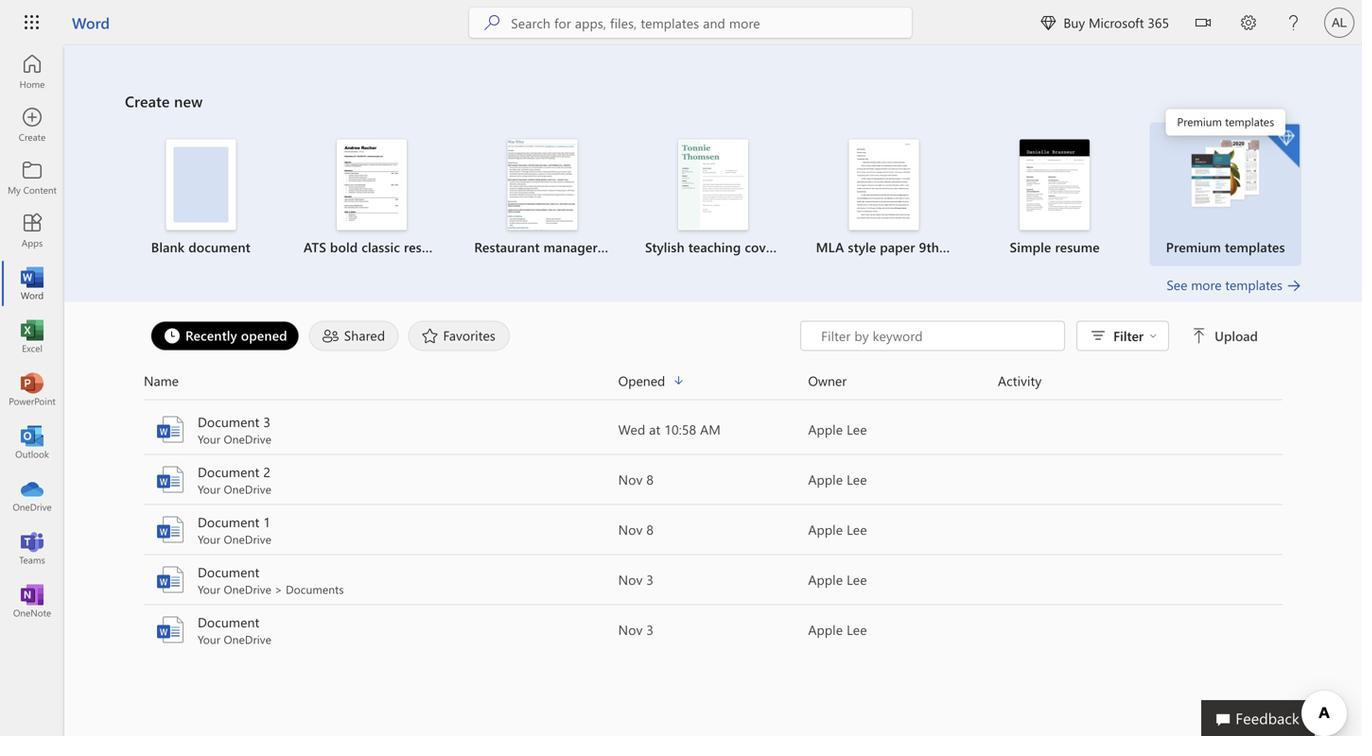 Task type: vqa. For each thing, say whether or not it's contained in the screenshot.
Premium templates tooltip
yes



Task type: locate. For each thing, give the bounding box(es) containing it.
1 vertical spatial word image
[[155, 515, 185, 545]]

8
[[647, 471, 654, 489], [647, 521, 654, 539]]

create new main content
[[64, 45, 1362, 656]]

shared
[[344, 327, 385, 344]]

premium up more
[[1166, 238, 1221, 256]]

name
[[144, 372, 179, 390]]

nov 3 for document your onedrive
[[618, 622, 654, 639]]

3 your from the top
[[198, 532, 220, 547]]

apple lee for document 2 your onedrive
[[808, 471, 867, 489]]

3 document from the top
[[198, 514, 260, 531]]

my content image
[[23, 168, 42, 187]]

4 your from the top
[[198, 582, 220, 597]]

2 vertical spatial 3
[[647, 622, 654, 639]]

1 vertical spatial nov 3
[[618, 622, 654, 639]]

onedrive inside document 3 your onedrive
[[224, 432, 272, 447]]

document for document 2 your onedrive
[[198, 464, 260, 481]]

document
[[198, 413, 260, 431], [198, 464, 260, 481], [198, 514, 260, 531], [198, 564, 260, 581], [198, 614, 260, 632]]

5 document from the top
[[198, 614, 260, 632]]

5 lee from the top
[[847, 622, 867, 639]]

resume right simple
[[1055, 238, 1100, 256]]

4 onedrive from the top
[[224, 582, 272, 597]]

nov 8
[[618, 471, 654, 489], [618, 521, 654, 539]]

2 apple lee from the top
[[808, 471, 867, 489]]

1 lee from the top
[[847, 421, 867, 439]]

word image left document 1 your onedrive
[[155, 515, 185, 545]]

5 onedrive from the top
[[224, 632, 272, 648]]

1 vertical spatial premium
[[1166, 238, 1221, 256]]

your up document 1 your onedrive
[[198, 482, 220, 497]]

ats bold classic resume image
[[337, 140, 407, 230]]

8 for 1
[[647, 521, 654, 539]]

1 resume from the left
[[404, 238, 449, 256]]

0 vertical spatial word image
[[155, 465, 185, 495]]

1 nov from the top
[[618, 471, 643, 489]]

word image
[[23, 274, 42, 293], [155, 415, 185, 445], [155, 565, 185, 596], [155, 615, 185, 646]]

premium
[[1177, 114, 1222, 129], [1166, 238, 1221, 256]]

your inside document your onedrive > documents
[[198, 582, 220, 597]]

your inside document 2 your onedrive
[[198, 482, 220, 497]]

word image inside name document 3 cell
[[155, 415, 185, 445]]

2 nov from the top
[[618, 521, 643, 539]]

tab list containing recently opened
[[146, 321, 800, 351]]

4 nov from the top
[[618, 622, 643, 639]]

1 vertical spatial templates
[[1225, 238, 1285, 256]]

microsoft
[[1089, 14, 1144, 31]]

word image inside name document 2 cell
[[155, 465, 185, 495]]

4 lee from the top
[[847, 571, 867, 589]]

am
[[700, 421, 721, 439]]

document inside document your onedrive > documents
[[198, 564, 260, 581]]

apple for document your onedrive > documents
[[808, 571, 843, 589]]

resume
[[404, 238, 449, 256], [601, 238, 646, 256], [1055, 238, 1100, 256]]

row containing name
[[144, 370, 1283, 401]]

ats bold classic resume element
[[298, 140, 449, 257]]

apple lee
[[808, 421, 867, 439], [808, 471, 867, 489], [808, 521, 867, 539], [808, 571, 867, 589], [808, 622, 867, 639]]

your
[[198, 432, 220, 447], [198, 482, 220, 497], [198, 532, 220, 547], [198, 582, 220, 597], [198, 632, 220, 648]]

row inside create new main content
[[144, 370, 1283, 401]]

lee for document your onedrive > documents
[[847, 571, 867, 589]]

1 nov 3 from the top
[[618, 571, 654, 589]]

3
[[263, 413, 271, 431], [647, 571, 654, 589], [647, 622, 654, 639]]

0 vertical spatial premium templates
[[1177, 114, 1275, 129]]

nov
[[618, 471, 643, 489], [618, 521, 643, 539], [618, 571, 643, 589], [618, 622, 643, 639]]

your inside document 1 your onedrive
[[198, 532, 220, 547]]

name document cell
[[144, 563, 618, 597], [144, 614, 618, 648]]

1 vertical spatial 3
[[647, 571, 654, 589]]

premium templates inside tooltip
[[1177, 114, 1275, 129]]

new
[[174, 91, 203, 111]]

1 8 from the top
[[647, 471, 654, 489]]

5 apple from the top
[[808, 622, 843, 639]]

powerpoint image
[[23, 380, 42, 399]]

2 vertical spatial templates
[[1225, 276, 1283, 294]]

3 apple from the top
[[808, 521, 843, 539]]

0 horizontal spatial resume
[[404, 238, 449, 256]]

apple for document 2 your onedrive
[[808, 471, 843, 489]]

None search field
[[469, 8, 912, 38]]

premium templates up see more templates on the top
[[1166, 238, 1285, 256]]

4 apple from the top
[[808, 571, 843, 589]]

document inside document 3 your onedrive
[[198, 413, 260, 431]]

2 horizontal spatial resume
[[1055, 238, 1100, 256]]

buy
[[1064, 14, 1085, 31]]

onedrive down 2
[[224, 482, 272, 497]]

lee
[[847, 421, 867, 439], [847, 471, 867, 489], [847, 521, 867, 539], [847, 571, 867, 589], [847, 622, 867, 639]]

restaurant manager resume image
[[507, 140, 578, 230]]

5 apple lee from the top
[[808, 622, 867, 639]]

4 apple lee from the top
[[808, 571, 867, 589]]

home image
[[23, 62, 42, 81]]


[[1192, 329, 1207, 344]]

tab list
[[146, 321, 800, 351]]

1 onedrive from the top
[[224, 432, 272, 447]]

document for document 3 your onedrive
[[198, 413, 260, 431]]

0 vertical spatial 3
[[263, 413, 271, 431]]

2 your from the top
[[198, 482, 220, 497]]

3 lee from the top
[[847, 521, 867, 539]]

2 resume from the left
[[601, 238, 646, 256]]

2 apple from the top
[[808, 471, 843, 489]]

word image for document 2
[[155, 465, 185, 495]]

>
[[275, 582, 283, 597]]

premium templates image
[[1191, 140, 1261, 210]]

onedrive
[[224, 432, 272, 447], [224, 482, 272, 497], [224, 532, 272, 547], [224, 582, 272, 597], [224, 632, 272, 648]]

mla style paper 9th edition element
[[810, 140, 986, 257]]

word image
[[155, 465, 185, 495], [155, 515, 185, 545]]

onedrive down 1
[[224, 532, 272, 547]]

document inside document your onedrive
[[198, 614, 260, 632]]

resume right manager
[[601, 238, 646, 256]]


[[1150, 333, 1157, 340]]


[[1196, 15, 1211, 30]]

0 vertical spatial 8
[[647, 471, 654, 489]]

2 document from the top
[[198, 464, 260, 481]]

document your onedrive > documents
[[198, 564, 344, 597]]

onedrive for 2
[[224, 482, 272, 497]]

list containing blank document
[[125, 123, 1302, 276]]

your inside document your onedrive
[[198, 632, 220, 648]]

0 vertical spatial name document cell
[[144, 563, 618, 597]]

1 horizontal spatial resume
[[601, 238, 646, 256]]

ats bold classic resume
[[304, 238, 449, 256]]

2 nov 8 from the top
[[618, 521, 654, 539]]

favorites element
[[408, 321, 510, 351]]

templates
[[1225, 114, 1275, 129], [1225, 238, 1285, 256], [1225, 276, 1283, 294]]

1 apple from the top
[[808, 421, 843, 439]]

document inside document 2 your onedrive
[[198, 464, 260, 481]]

premium templates
[[1177, 114, 1275, 129], [1166, 238, 1285, 256]]

apple for document your onedrive
[[808, 622, 843, 639]]

onedrive up 2
[[224, 432, 272, 447]]

list inside create new main content
[[125, 123, 1302, 276]]

0 vertical spatial templates
[[1225, 114, 1275, 129]]

2 lee from the top
[[847, 471, 867, 489]]

2 nov 3 from the top
[[618, 622, 654, 639]]

create new
[[125, 91, 203, 111]]

word image for document 3 your onedrive
[[155, 415, 185, 445]]

templates up premium templates image
[[1225, 114, 1275, 129]]

your up document 2 your onedrive
[[198, 432, 220, 447]]

1 your from the top
[[198, 432, 220, 447]]

0 vertical spatial nov 8
[[618, 471, 654, 489]]

your down document 2 your onedrive
[[198, 532, 220, 547]]

classic
[[362, 238, 400, 256]]

3 onedrive from the top
[[224, 532, 272, 547]]

document down document your onedrive > documents
[[198, 614, 260, 632]]

list
[[125, 123, 1302, 276]]

paper
[[880, 238, 915, 256]]

3 inside document 3 your onedrive
[[263, 413, 271, 431]]

onedrive inside document 2 your onedrive
[[224, 482, 272, 497]]

document down document 1 your onedrive
[[198, 564, 260, 581]]

manager
[[544, 238, 598, 256]]

3 nov from the top
[[618, 571, 643, 589]]

recently opened tab
[[146, 321, 304, 351]]

wed at 10:58 am
[[618, 421, 721, 439]]

name document 2 cell
[[144, 463, 618, 497]]

word
[[72, 12, 110, 33]]

 upload
[[1192, 327, 1258, 345]]

nov for document your onedrive > documents
[[618, 571, 643, 589]]

premium templates tooltip
[[1166, 109, 1286, 136]]

name document cell down the documents
[[144, 614, 618, 648]]

word banner
[[0, 0, 1362, 49]]

stylish teaching cover letter
[[645, 238, 815, 256]]

0 vertical spatial nov 3
[[618, 571, 654, 589]]

your down document your onedrive > documents
[[198, 632, 220, 648]]

1 document from the top
[[198, 413, 260, 431]]

1 vertical spatial nov 8
[[618, 521, 654, 539]]

document for document your onedrive > documents
[[198, 564, 260, 581]]

3 apple lee from the top
[[808, 521, 867, 539]]

resume right classic
[[404, 238, 449, 256]]

your inside document 3 your onedrive
[[198, 432, 220, 447]]

4 document from the top
[[198, 564, 260, 581]]

simple resume
[[1010, 238, 1100, 256]]

recently opened
[[185, 327, 287, 344]]

nov 3
[[618, 571, 654, 589], [618, 622, 654, 639]]

3 for document your onedrive > documents
[[647, 571, 654, 589]]

apple lee for document 3 your onedrive
[[808, 421, 867, 439]]

5 your from the top
[[198, 632, 220, 648]]

document up document 2 your onedrive
[[198, 413, 260, 431]]

premium templates up premium templates image
[[1177, 114, 1275, 129]]

2 onedrive from the top
[[224, 482, 272, 497]]

word image inside name document 1 "cell"
[[155, 515, 185, 545]]

1 word image from the top
[[155, 465, 185, 495]]

2
[[263, 464, 271, 481]]

row
[[144, 370, 1283, 401]]

word image left document 2 your onedrive
[[155, 465, 185, 495]]

feedback
[[1236, 709, 1300, 729]]

templates up see more templates button
[[1225, 238, 1285, 256]]

restaurant manager resume
[[474, 238, 646, 256]]

templates inside tooltip
[[1225, 114, 1275, 129]]

templates right more
[[1225, 276, 1283, 294]]

premium inside create new main content
[[1166, 238, 1221, 256]]

your up document your onedrive
[[198, 582, 220, 597]]

1 apple lee from the top
[[808, 421, 867, 439]]

0 vertical spatial premium
[[1177, 114, 1222, 129]]

1 nov 8 from the top
[[618, 471, 654, 489]]

2 8 from the top
[[647, 521, 654, 539]]

templates inside list
[[1225, 238, 1285, 256]]

onedrive for 1
[[224, 532, 272, 547]]

see
[[1167, 276, 1188, 294]]

document left 2
[[198, 464, 260, 481]]

onenote image
[[23, 592, 42, 611]]

1 vertical spatial 8
[[647, 521, 654, 539]]

document inside document 1 your onedrive
[[198, 514, 260, 531]]

favorites
[[443, 327, 496, 344]]

1 vertical spatial premium templates
[[1166, 238, 1285, 256]]

onedrive left > at left bottom
[[224, 582, 272, 597]]

templates inside button
[[1225, 276, 1283, 294]]

document left 1
[[198, 514, 260, 531]]

2 word image from the top
[[155, 515, 185, 545]]

apple
[[808, 421, 843, 439], [808, 471, 843, 489], [808, 521, 843, 539], [808, 571, 843, 589], [808, 622, 843, 639]]

onedrive inside document 1 your onedrive
[[224, 532, 272, 547]]

premium up premium templates image
[[1177, 114, 1222, 129]]

onedrive down document your onedrive > documents
[[224, 632, 272, 648]]

1 vertical spatial name document cell
[[144, 614, 618, 648]]

document for document 1 your onedrive
[[198, 514, 260, 531]]

onedrive inside document your onedrive > documents
[[224, 582, 272, 597]]

apple lee for document your onedrive > documents
[[808, 571, 867, 589]]

onedrive image
[[23, 486, 42, 505]]

name document cell down name document 1 "cell"
[[144, 563, 618, 597]]

navigation
[[0, 45, 64, 628]]

at
[[649, 421, 661, 439]]



Task type: describe. For each thing, give the bounding box(es) containing it.
nov 8 for document 1
[[618, 521, 654, 539]]

Filter by keyword text field
[[819, 327, 1055, 346]]

1
[[263, 514, 271, 531]]

teaching
[[688, 238, 741, 256]]

onedrive for 3
[[224, 432, 272, 447]]

name button
[[144, 370, 618, 392]]

365
[[1148, 14, 1169, 31]]

document 2 your onedrive
[[198, 464, 272, 497]]

activity
[[998, 372, 1042, 390]]

premium templates inside create new main content
[[1166, 238, 1285, 256]]

10:58
[[664, 421, 696, 439]]

excel image
[[23, 327, 42, 346]]

3 resume from the left
[[1055, 238, 1100, 256]]

blank document
[[151, 238, 251, 256]]

lee for document 2 your onedrive
[[847, 471, 867, 489]]

document 3 your onedrive
[[198, 413, 272, 447]]

bold
[[330, 238, 358, 256]]

stylish teaching cover letter element
[[639, 140, 815, 257]]

opened button
[[618, 370, 808, 392]]

documents
[[286, 582, 344, 597]]

word image for document your onedrive > documents
[[155, 565, 185, 596]]

your for document 2
[[198, 482, 220, 497]]

create image
[[23, 115, 42, 134]]

activity, column 4 of 4 column header
[[998, 370, 1283, 392]]

premium templates diamond image
[[1256, 124, 1300, 168]]


[[1041, 15, 1056, 30]]

document
[[188, 238, 251, 256]]

mla
[[816, 238, 844, 256]]

lee for document your onedrive
[[847, 622, 867, 639]]

blank
[[151, 238, 185, 256]]

filter 
[[1114, 327, 1157, 345]]

apple for document 1 your onedrive
[[808, 521, 843, 539]]

premium inside tooltip
[[1177, 114, 1222, 129]]

recently opened element
[[150, 321, 300, 351]]

filter
[[1114, 327, 1144, 345]]

apps image
[[23, 221, 42, 240]]

more
[[1191, 276, 1222, 294]]

 buy microsoft 365
[[1041, 14, 1169, 31]]

stylish
[[645, 238, 685, 256]]

al
[[1332, 15, 1347, 30]]

none search field inside "word" banner
[[469, 8, 912, 38]]

document your onedrive
[[198, 614, 272, 648]]

shared element
[[309, 321, 399, 351]]

owner
[[808, 372, 847, 390]]

opened
[[618, 372, 665, 390]]

name document 3 cell
[[144, 413, 618, 447]]

opened
[[241, 327, 287, 344]]

blank document element
[[127, 140, 275, 257]]

premium templates element
[[1152, 124, 1300, 257]]

recently
[[185, 327, 237, 344]]

lee for document 1 your onedrive
[[847, 521, 867, 539]]

stylish teaching cover letter image
[[678, 140, 748, 230]]

apple lee for document your onedrive
[[808, 622, 867, 639]]

simple resume element
[[981, 140, 1129, 257]]

see more templates button
[[1167, 276, 1302, 295]]

restaurant manager resume element
[[468, 140, 646, 257]]

3 for document your onedrive
[[647, 622, 654, 639]]

nov for document 1 your onedrive
[[618, 521, 643, 539]]

mla style paper 9th edition
[[816, 238, 986, 256]]

ats
[[304, 238, 326, 256]]

style
[[848, 238, 876, 256]]

feedback button
[[1202, 701, 1315, 737]]

2 name document cell from the top
[[144, 614, 618, 648]]

your for document 3
[[198, 432, 220, 447]]

document 1 your onedrive
[[198, 514, 272, 547]]

nov 3 for document your onedrive > documents
[[618, 571, 654, 589]]

your for document 1
[[198, 532, 220, 547]]

nov for document 2 your onedrive
[[618, 471, 643, 489]]

edition
[[943, 238, 986, 256]]

simple
[[1010, 238, 1052, 256]]

8 for 2
[[647, 471, 654, 489]]

Search box. Suggestions appear as you type. search field
[[511, 8, 912, 38]]

word image for document your onedrive
[[155, 615, 185, 646]]

document for document your onedrive
[[198, 614, 260, 632]]

mla style paper 9th edition image
[[849, 140, 919, 230]]

create
[[125, 91, 170, 111]]

1 name document cell from the top
[[144, 563, 618, 597]]

letter
[[782, 238, 815, 256]]

simple resume image
[[1020, 140, 1090, 230]]

lee for document 3 your onedrive
[[847, 421, 867, 439]]

word image for document 1
[[155, 515, 185, 545]]

restaurant
[[474, 238, 540, 256]]

owner button
[[808, 370, 998, 392]]

 button
[[1181, 0, 1226, 49]]

favorites tab
[[403, 321, 515, 351]]

outlook image
[[23, 433, 42, 452]]

upload
[[1215, 327, 1258, 345]]

cover
[[745, 238, 778, 256]]

al button
[[1317, 0, 1362, 45]]

wed
[[618, 421, 646, 439]]

name document 1 cell
[[144, 513, 618, 547]]

shared tab
[[304, 321, 403, 351]]

nov 8 for document 2
[[618, 471, 654, 489]]

apple for document 3 your onedrive
[[808, 421, 843, 439]]

onedrive inside document your onedrive
[[224, 632, 272, 648]]

displaying 5 out of 8 files. status
[[800, 321, 1262, 351]]

teams image
[[23, 539, 42, 558]]

nov for document your onedrive
[[618, 622, 643, 639]]

tab list inside create new main content
[[146, 321, 800, 351]]

apple lee for document 1 your onedrive
[[808, 521, 867, 539]]

see more templates
[[1167, 276, 1283, 294]]

9th
[[919, 238, 939, 256]]



